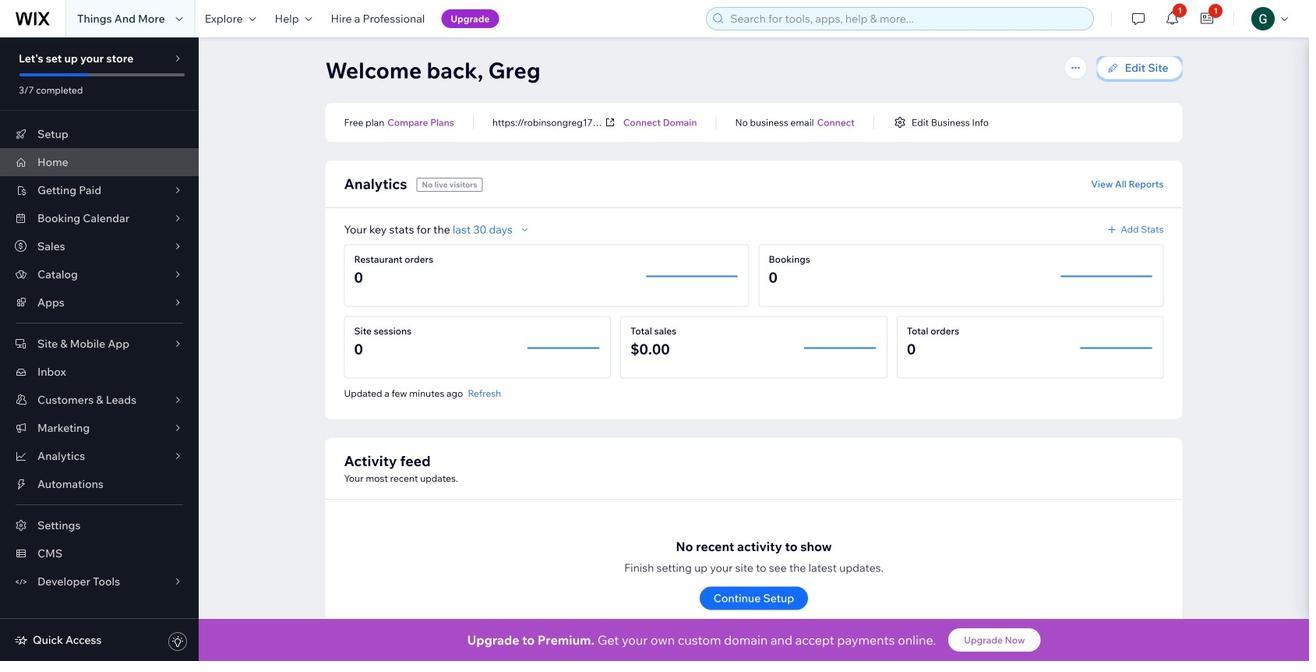 Task type: describe. For each thing, give the bounding box(es) containing it.
Search for tools, apps, help & more... field
[[726, 8, 1089, 30]]

sidebar element
[[0, 37, 199, 661]]



Task type: vqa. For each thing, say whether or not it's contained in the screenshot.
Upgrade related to Upgrade
no



